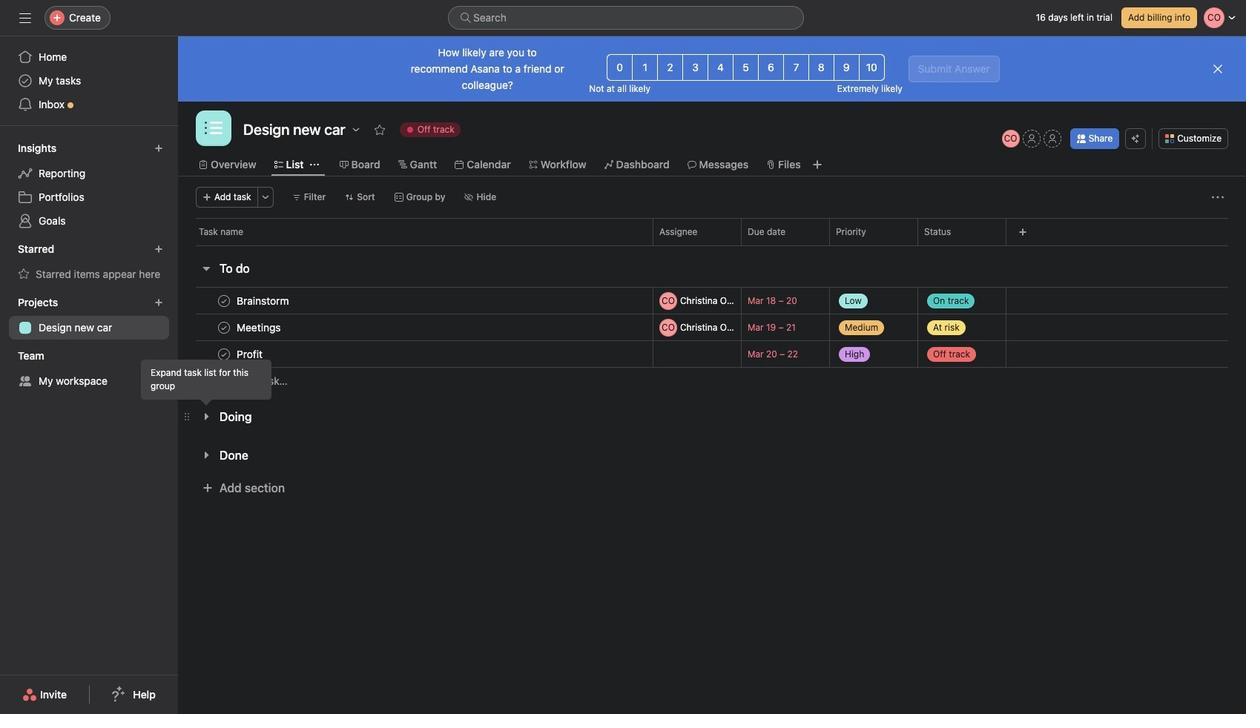 Task type: describe. For each thing, give the bounding box(es) containing it.
expand task list for this group image
[[200, 411, 212, 423]]

manage project members image
[[1002, 130, 1020, 148]]

insights element
[[0, 135, 178, 236]]

mark complete image
[[215, 345, 233, 363]]

expand task list for this group image
[[200, 450, 212, 461]]

projects element
[[0, 289, 178, 343]]

Task name text field
[[234, 293, 293, 308]]

add tab image
[[811, 159, 823, 171]]

mark complete checkbox for meetings cell
[[215, 319, 233, 336]]

Mark complete checkbox
[[215, 345, 233, 363]]

more actions image
[[261, 193, 270, 202]]

add field image
[[1018, 228, 1027, 237]]

mark complete image for mark complete option in the brainstorm cell
[[215, 292, 233, 310]]

new insights image
[[154, 144, 163, 153]]

task name text field for mark complete checkbox
[[234, 347, 267, 362]]

new project or portfolio image
[[154, 298, 163, 307]]

add items to starred image
[[154, 245, 163, 254]]

brainstorm cell
[[178, 287, 653, 315]]

hide sidebar image
[[19, 12, 31, 24]]



Task type: locate. For each thing, give the bounding box(es) containing it.
meetings cell
[[178, 314, 653, 341]]

Mark complete checkbox
[[215, 292, 233, 310], [215, 319, 233, 336]]

row
[[178, 218, 1246, 246], [196, 245, 1228, 246], [178, 287, 1246, 315], [178, 314, 1246, 341], [178, 340, 1246, 368], [178, 367, 1246, 395]]

mark complete image
[[215, 292, 233, 310], [215, 319, 233, 336]]

0 vertical spatial task name text field
[[234, 320, 285, 335]]

1 task name text field from the top
[[234, 320, 285, 335]]

1 vertical spatial mark complete checkbox
[[215, 319, 233, 336]]

dismiss image
[[1212, 63, 1224, 75]]

1 vertical spatial mark complete image
[[215, 319, 233, 336]]

1 mark complete image from the top
[[215, 292, 233, 310]]

header to do tree grid
[[178, 287, 1246, 395]]

mark complete checkbox inside brainstorm cell
[[215, 292, 233, 310]]

starred element
[[0, 236, 178, 289]]

mark complete image inside meetings cell
[[215, 319, 233, 336]]

mark complete image inside brainstorm cell
[[215, 292, 233, 310]]

task name text field inside meetings cell
[[234, 320, 285, 335]]

None radio
[[607, 54, 633, 81], [682, 54, 708, 81], [708, 54, 734, 81], [733, 54, 759, 81], [758, 54, 784, 81], [783, 54, 809, 81], [859, 54, 885, 81], [607, 54, 633, 81], [682, 54, 708, 81], [708, 54, 734, 81], [733, 54, 759, 81], [758, 54, 784, 81], [783, 54, 809, 81], [859, 54, 885, 81]]

tab actions image
[[310, 160, 319, 169]]

mark complete checkbox inside meetings cell
[[215, 319, 233, 336]]

profit cell
[[178, 340, 653, 368]]

mark complete image left task name text box
[[215, 292, 233, 310]]

1 vertical spatial task name text field
[[234, 347, 267, 362]]

0 vertical spatial mark complete image
[[215, 292, 233, 310]]

option group
[[607, 54, 885, 81]]

None radio
[[632, 54, 658, 81], [657, 54, 683, 81], [808, 54, 834, 81], [834, 54, 860, 81], [632, 54, 658, 81], [657, 54, 683, 81], [808, 54, 834, 81], [834, 54, 860, 81]]

add to starred image
[[374, 124, 385, 136]]

2 mark complete checkbox from the top
[[215, 319, 233, 336]]

list box
[[448, 6, 804, 30]]

Task name text field
[[234, 320, 285, 335], [234, 347, 267, 362]]

mark complete image for mark complete option inside meetings cell
[[215, 319, 233, 336]]

list image
[[205, 119, 223, 137]]

2 mark complete image from the top
[[215, 319, 233, 336]]

task name text field inside profit cell
[[234, 347, 267, 362]]

teams element
[[0, 343, 178, 396]]

mark complete image up mark complete checkbox
[[215, 319, 233, 336]]

global element
[[0, 36, 178, 125]]

mark complete checkbox for brainstorm cell
[[215, 292, 233, 310]]

1 mark complete checkbox from the top
[[215, 292, 233, 310]]

mark complete checkbox up mark complete checkbox
[[215, 319, 233, 336]]

task name text field right mark complete checkbox
[[234, 347, 267, 362]]

task name text field for mark complete option inside meetings cell
[[234, 320, 285, 335]]

2 task name text field from the top
[[234, 347, 267, 362]]

task name text field down task name text box
[[234, 320, 285, 335]]

0 vertical spatial mark complete checkbox
[[215, 292, 233, 310]]

ask ai image
[[1131, 134, 1140, 143]]

collapse task list for this group image
[[200, 263, 212, 274]]

tooltip
[[142, 360, 271, 404]]

mark complete checkbox left task name text box
[[215, 292, 233, 310]]



Task type: vqa. For each thing, say whether or not it's contained in the screenshot.
tab list
no



